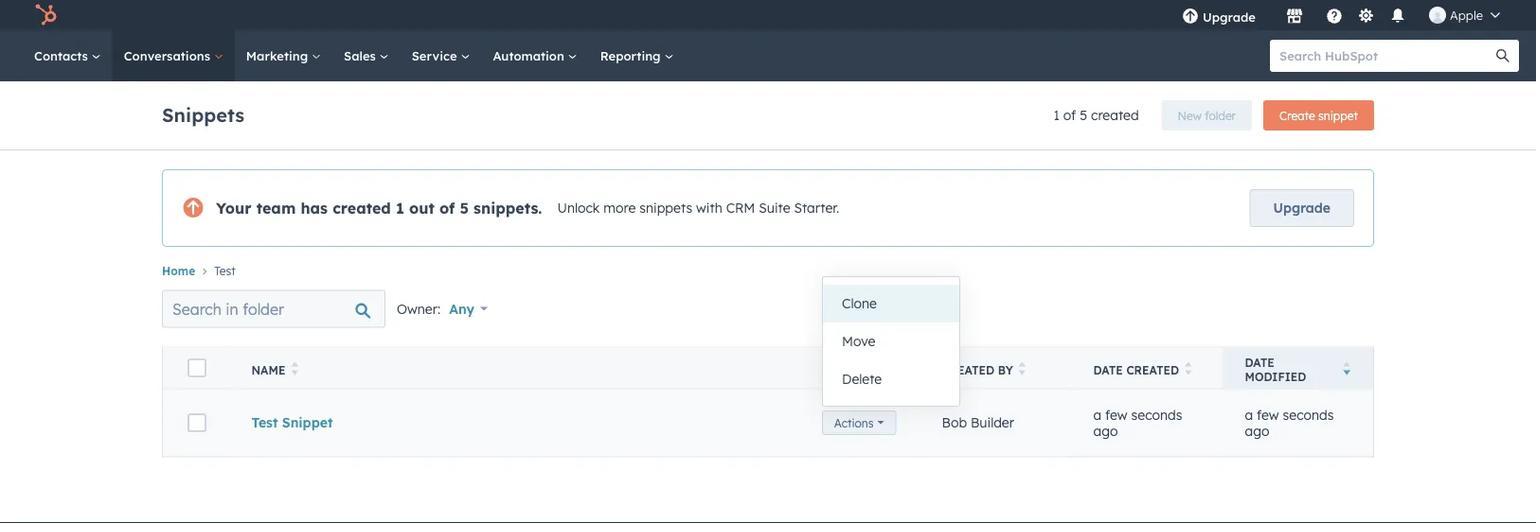 Task type: locate. For each thing, give the bounding box(es) containing it.
created inside snippets banner
[[1091, 107, 1139, 124]]

create snippet
[[1280, 108, 1358, 123]]

marketplaces image
[[1286, 9, 1303, 26]]

ago
[[1093, 423, 1118, 440], [1245, 423, 1270, 440]]

0 vertical spatial upgrade
[[1203, 9, 1256, 25]]

1 horizontal spatial upgrade
[[1274, 200, 1331, 216]]

1 horizontal spatial a
[[1245, 407, 1253, 423]]

ago down modified
[[1245, 423, 1270, 440]]

1 horizontal spatial date
[[1245, 356, 1275, 370]]

clone
[[842, 296, 877, 312]]

press to sort. element right "name"
[[291, 362, 298, 378]]

press to sort. element inside "created by" button
[[1019, 362, 1026, 378]]

upgrade
[[1203, 9, 1256, 25], [1274, 200, 1331, 216]]

created right has at top left
[[333, 199, 391, 218]]

press to sort. element right date created
[[1185, 362, 1192, 378]]

date created
[[1093, 363, 1179, 377]]

2 a from the left
[[1245, 407, 1253, 423]]

1 horizontal spatial of
[[1063, 107, 1076, 124]]

1 horizontal spatial a few seconds ago
[[1245, 407, 1334, 440]]

owner:
[[397, 301, 441, 317]]

created left new
[[1091, 107, 1139, 124]]

test for test snippet
[[251, 415, 278, 432]]

bob
[[942, 415, 967, 432]]

builder
[[971, 415, 1014, 432]]

Search HubSpot search field
[[1270, 40, 1502, 72]]

created by
[[942, 363, 1013, 377]]

contacts link
[[23, 30, 112, 81]]

date right press to sort. image
[[1245, 356, 1275, 370]]

menu
[[1169, 0, 1514, 30]]

few down modified
[[1257, 407, 1279, 423]]

0 vertical spatial 1
[[1054, 107, 1060, 124]]

test inside "navigation"
[[214, 264, 235, 278]]

unlock more snippets with crm suite starter.
[[557, 200, 839, 217]]

press to sort. element right by on the bottom
[[1019, 362, 1026, 378]]

your team has created 1 out of 5 snippets.
[[216, 199, 542, 218]]

0 vertical spatial 5
[[1080, 107, 1087, 124]]

1 horizontal spatial 5
[[1080, 107, 1087, 124]]

test right home
[[214, 264, 235, 278]]

0 horizontal spatial 5
[[460, 199, 469, 218]]

notifications image
[[1389, 9, 1406, 26]]

press to sort. element inside date created button
[[1185, 362, 1192, 378]]

1 ago from the left
[[1093, 423, 1118, 440]]

0 horizontal spatial of
[[440, 199, 455, 218]]

name
[[251, 363, 285, 377]]

1
[[1054, 107, 1060, 124], [396, 199, 404, 218]]

2 horizontal spatial press to sort. element
[[1185, 362, 1192, 378]]

snippets banner
[[162, 95, 1374, 131]]

1 horizontal spatial press to sort. image
[[1019, 362, 1026, 375]]

2 a few seconds ago from the left
[[1245, 407, 1334, 440]]

team
[[256, 199, 296, 218]]

date left press to sort. image
[[1093, 363, 1123, 377]]

automation
[[493, 48, 568, 63]]

5 inside snippets banner
[[1080, 107, 1087, 124]]

navigation containing home
[[162, 259, 1374, 283]]

0 vertical spatial of
[[1063, 107, 1076, 124]]

of
[[1063, 107, 1076, 124], [440, 199, 455, 218]]

few down date created
[[1105, 407, 1128, 423]]

a few seconds ago down date created
[[1093, 407, 1182, 440]]

home
[[162, 264, 195, 278]]

0 vertical spatial test
[[214, 264, 235, 278]]

0 horizontal spatial a
[[1093, 407, 1102, 423]]

seconds down date created button
[[1131, 407, 1182, 423]]

0 horizontal spatial ago
[[1093, 423, 1118, 440]]

press to sort. element inside name button
[[291, 362, 298, 378]]

test snippet
[[251, 415, 333, 432]]

snippets.
[[474, 199, 542, 218]]

upgrade right upgrade image
[[1203, 9, 1256, 25]]

0 horizontal spatial test
[[214, 264, 235, 278]]

5
[[1080, 107, 1087, 124], [460, 199, 469, 218]]

1 vertical spatial 1
[[396, 199, 404, 218]]

test snippet link
[[251, 415, 333, 432]]

1 a from the left
[[1093, 407, 1102, 423]]

0 vertical spatial created
[[1091, 107, 1139, 124]]

1 horizontal spatial ago
[[1245, 423, 1270, 440]]

search button
[[1487, 40, 1519, 72]]

0 horizontal spatial date
[[1093, 363, 1123, 377]]

1 vertical spatial upgrade
[[1274, 200, 1331, 216]]

move button
[[823, 323, 959, 361]]

press to sort. element for created by
[[1019, 362, 1026, 378]]

a
[[1093, 407, 1102, 423], [1245, 407, 1253, 423]]

created
[[1091, 107, 1139, 124], [333, 199, 391, 218], [1127, 363, 1179, 377]]

2 vertical spatial created
[[1127, 363, 1179, 377]]

apple button
[[1418, 0, 1512, 30]]

upgrade image
[[1182, 9, 1199, 26]]

test left snippet
[[251, 415, 278, 432]]

1 horizontal spatial test
[[251, 415, 278, 432]]

1 vertical spatial 5
[[460, 199, 469, 218]]

date inside "date modified"
[[1245, 356, 1275, 370]]

navigation
[[162, 259, 1374, 283]]

a down date created
[[1093, 407, 1102, 423]]

1 horizontal spatial seconds
[[1283, 407, 1334, 423]]

press to sort. element for name
[[291, 362, 298, 378]]

3 press to sort. element from the left
[[1185, 362, 1192, 378]]

1 horizontal spatial 1
[[1054, 107, 1060, 124]]

2 few from the left
[[1257, 407, 1279, 423]]

1 vertical spatial test
[[251, 415, 278, 432]]

2 press to sort. element from the left
[[1019, 362, 1026, 378]]

snippet
[[282, 415, 333, 432]]

0 horizontal spatial a few seconds ago
[[1093, 407, 1182, 440]]

actions button
[[822, 411, 896, 436]]

few
[[1105, 407, 1128, 423], [1257, 407, 1279, 423]]

press to sort. image inside name button
[[291, 362, 298, 375]]

1 horizontal spatial few
[[1257, 407, 1279, 423]]

0 horizontal spatial few
[[1105, 407, 1128, 423]]

notifications button
[[1382, 0, 1414, 30]]

press to sort. element for date created
[[1185, 362, 1192, 378]]

crm
[[726, 200, 755, 217]]

1 horizontal spatial press to sort. element
[[1019, 362, 1026, 378]]

1 press to sort. element from the left
[[291, 362, 298, 378]]

apple
[[1450, 7, 1483, 23]]

descending sort. press to sort ascending. element
[[1344, 362, 1351, 378]]

starter.
[[794, 200, 839, 217]]

test
[[214, 264, 235, 278], [251, 415, 278, 432]]

press to sort. image right by on the bottom
[[1019, 362, 1026, 375]]

0 horizontal spatial press to sort. image
[[291, 362, 298, 375]]

seconds
[[1131, 407, 1182, 423], [1283, 407, 1334, 423]]

a few seconds ago down modified
[[1245, 407, 1334, 440]]

press to sort. image
[[1185, 362, 1192, 375]]

seconds down date modified button
[[1283, 407, 1334, 423]]

ago down date created
[[1093, 423, 1118, 440]]

reporting link
[[589, 30, 685, 81]]

0 horizontal spatial 1
[[396, 199, 404, 218]]

press to sort. image
[[291, 362, 298, 375], [1019, 362, 1026, 375]]

created left press to sort. image
[[1127, 363, 1179, 377]]

1 vertical spatial created
[[333, 199, 391, 218]]

created for has
[[333, 199, 391, 218]]

date
[[1245, 356, 1275, 370], [1093, 363, 1123, 377]]

1 a few seconds ago from the left
[[1093, 407, 1182, 440]]

upgrade down create
[[1274, 200, 1331, 216]]

date created button
[[1071, 347, 1222, 389]]

settings link
[[1354, 5, 1378, 25]]

service
[[412, 48, 461, 63]]

1 vertical spatial of
[[440, 199, 455, 218]]

2 press to sort. image from the left
[[1019, 362, 1026, 375]]

a few seconds ago
[[1093, 407, 1182, 440], [1245, 407, 1334, 440]]

more
[[604, 200, 636, 217]]

0 horizontal spatial seconds
[[1131, 407, 1182, 423]]

created for 5
[[1091, 107, 1139, 124]]

press to sort. image right "name"
[[291, 362, 298, 375]]

a down modified
[[1245, 407, 1253, 423]]

0 horizontal spatial press to sort. element
[[291, 362, 298, 378]]

1 press to sort. image from the left
[[291, 362, 298, 375]]

press to sort. image for created by
[[1019, 362, 1026, 375]]

any button
[[448, 290, 500, 328]]

press to sort. image inside "created by" button
[[1019, 362, 1026, 375]]

help button
[[1318, 0, 1351, 30]]

press to sort. element
[[291, 362, 298, 378], [1019, 362, 1026, 378], [1185, 362, 1192, 378]]

2 ago from the left
[[1245, 423, 1270, 440]]



Task type: vqa. For each thing, say whether or not it's contained in the screenshot.
the rightmost the Sales
no



Task type: describe. For each thing, give the bounding box(es) containing it.
1 of 5 created
[[1054, 107, 1139, 124]]

marketing
[[246, 48, 312, 63]]

create
[[1280, 108, 1315, 123]]

move
[[842, 333, 876, 350]]

out
[[409, 199, 435, 218]]

home button
[[162, 264, 195, 278]]

date for date modified
[[1245, 356, 1275, 370]]

snippets
[[162, 103, 244, 126]]

folder
[[1205, 108, 1236, 123]]

unlock
[[557, 200, 600, 217]]

settings image
[[1358, 8, 1375, 25]]

has
[[301, 199, 328, 218]]

reporting
[[600, 48, 664, 63]]

date modified
[[1245, 356, 1306, 384]]

new folder button
[[1162, 100, 1252, 131]]

menu containing apple
[[1169, 0, 1514, 30]]

sales link
[[332, 30, 400, 81]]

snippet
[[1319, 108, 1358, 123]]

actions
[[834, 416, 874, 430]]

upgrade inside 'link'
[[1274, 200, 1331, 216]]

date for date created
[[1093, 363, 1123, 377]]

of inside snippets banner
[[1063, 107, 1076, 124]]

snippets
[[640, 200, 692, 217]]

delete
[[842, 371, 882, 388]]

marketplaces button
[[1275, 0, 1315, 30]]

marketing link
[[235, 30, 332, 81]]

hubspot image
[[34, 4, 57, 27]]

clone button
[[823, 285, 959, 323]]

conversations link
[[112, 30, 235, 81]]

date modified button
[[1222, 347, 1374, 389]]

with
[[696, 200, 722, 217]]

create snippet button
[[1264, 100, 1374, 131]]

Search search field
[[162, 290, 385, 328]]

0 horizontal spatial upgrade
[[1203, 9, 1256, 25]]

new folder
[[1178, 108, 1236, 123]]

1 few from the left
[[1105, 407, 1128, 423]]

new
[[1178, 108, 1202, 123]]

your
[[216, 199, 252, 218]]

2 seconds from the left
[[1283, 407, 1334, 423]]

service link
[[400, 30, 482, 81]]

created by button
[[919, 347, 1071, 389]]

automation link
[[482, 30, 589, 81]]

help image
[[1326, 9, 1343, 26]]

delete button
[[823, 361, 959, 399]]

conversations
[[124, 48, 214, 63]]

hubspot link
[[23, 4, 71, 27]]

by
[[998, 363, 1013, 377]]

descending sort. press to sort ascending. image
[[1344, 362, 1351, 375]]

bob builder
[[942, 415, 1014, 432]]

press to sort. image for name
[[291, 362, 298, 375]]

name button
[[229, 347, 919, 389]]

1 inside snippets banner
[[1054, 107, 1060, 124]]

suite
[[759, 200, 790, 217]]

contacts
[[34, 48, 92, 63]]

modified
[[1245, 370, 1306, 384]]

search image
[[1496, 49, 1510, 63]]

sales
[[344, 48, 379, 63]]

any
[[449, 301, 475, 317]]

1 seconds from the left
[[1131, 407, 1182, 423]]

upgrade link
[[1250, 189, 1354, 227]]

test for test
[[214, 264, 235, 278]]

bob builder image
[[1429, 7, 1446, 24]]

created inside button
[[1127, 363, 1179, 377]]

created
[[942, 363, 995, 377]]



